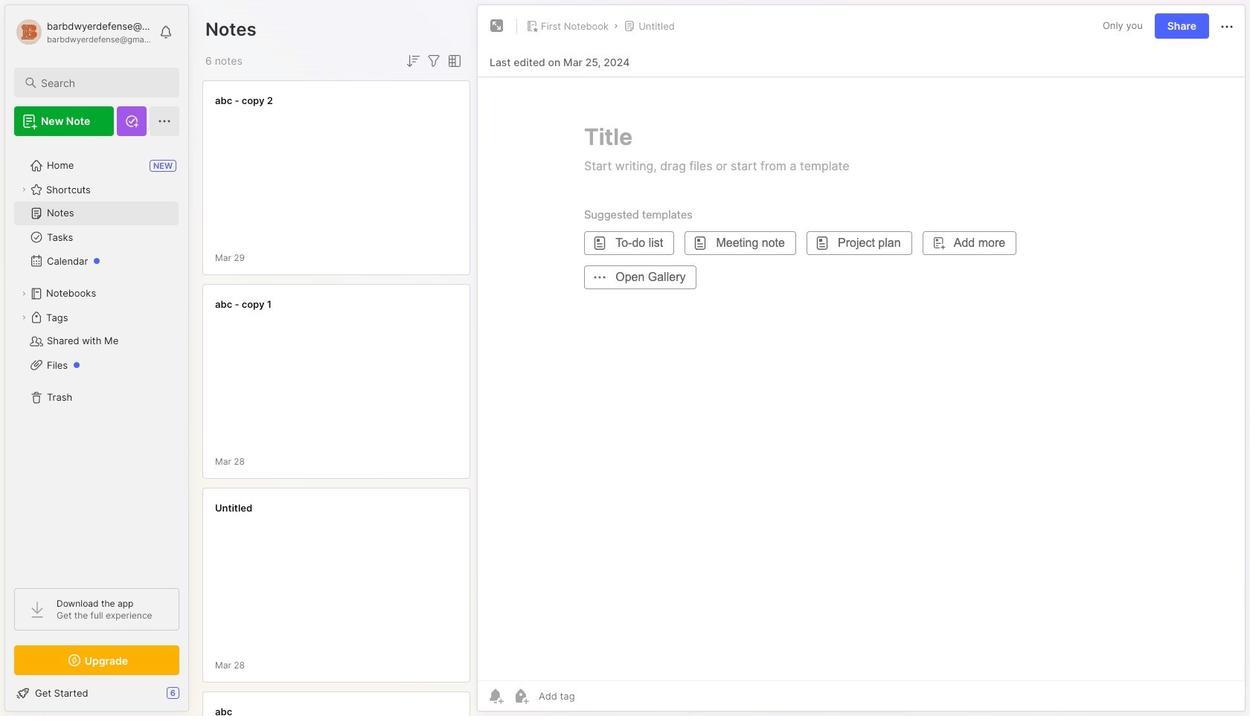 Task type: describe. For each thing, give the bounding box(es) containing it.
main element
[[0, 0, 193, 717]]

Add tag field
[[537, 690, 650, 703]]

View options field
[[443, 52, 464, 70]]

Account field
[[14, 17, 152, 47]]

add filters image
[[425, 52, 443, 70]]

Search text field
[[41, 76, 166, 90]]

Sort options field
[[404, 52, 422, 70]]

add a reminder image
[[487, 688, 505, 706]]

expand tags image
[[19, 313, 28, 322]]

expand notebooks image
[[19, 289, 28, 298]]

click to collapse image
[[188, 689, 199, 707]]

More actions field
[[1218, 17, 1236, 36]]



Task type: vqa. For each thing, say whether or not it's contained in the screenshot.
the rightmost Notes
no



Task type: locate. For each thing, give the bounding box(es) containing it.
Add filters field
[[425, 52, 443, 70]]

Help and Learning task checklist field
[[5, 682, 188, 706]]

None search field
[[41, 74, 166, 92]]

tree
[[5, 145, 188, 575]]

more actions image
[[1218, 18, 1236, 36]]

add tag image
[[512, 688, 530, 706]]

none search field inside main element
[[41, 74, 166, 92]]

Note Editor text field
[[478, 77, 1245, 681]]

tree inside main element
[[5, 145, 188, 575]]

expand note image
[[488, 17, 506, 35]]

note window element
[[477, 4, 1246, 716]]



